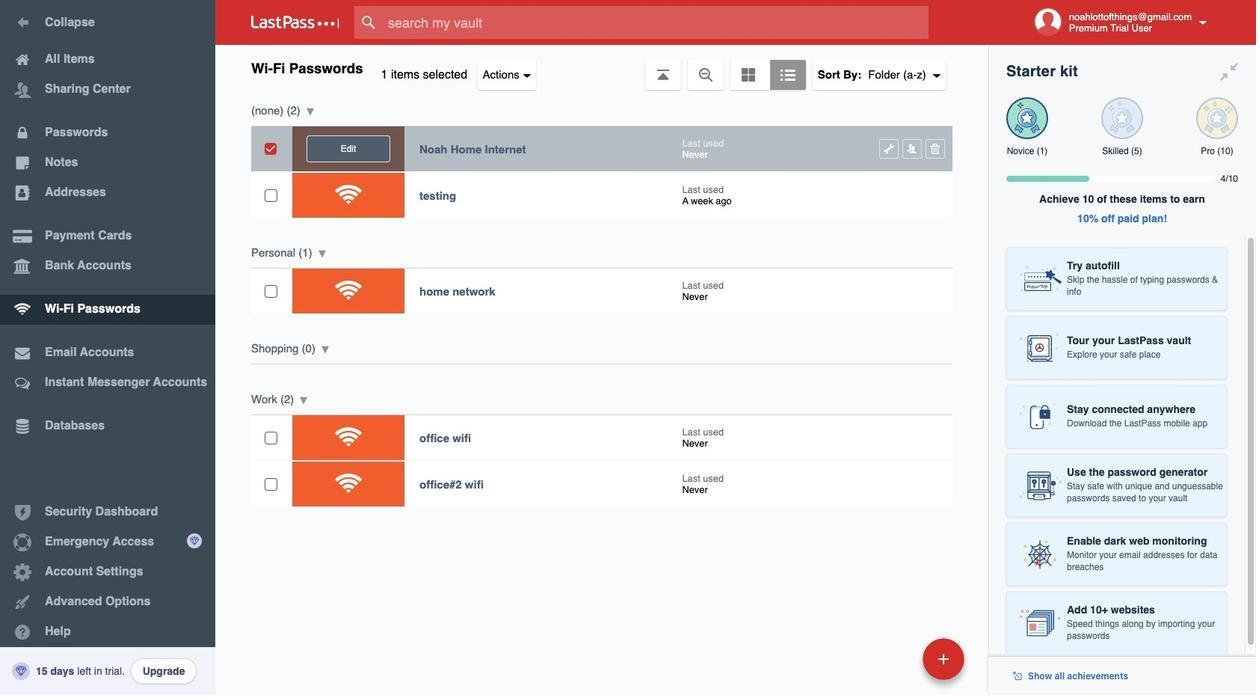Task type: vqa. For each thing, say whether or not it's contained in the screenshot.
Vault options navigation
yes



Task type: describe. For each thing, give the bounding box(es) containing it.
main navigation navigation
[[0, 0, 215, 695]]



Task type: locate. For each thing, give the bounding box(es) containing it.
vault options navigation
[[215, 45, 989, 90]]

lastpass image
[[251, 16, 340, 29]]

new item navigation
[[820, 634, 974, 695]]

Search search field
[[355, 6, 952, 39]]

new item element
[[820, 637, 970, 680]]

search my vault text field
[[355, 6, 952, 39]]



